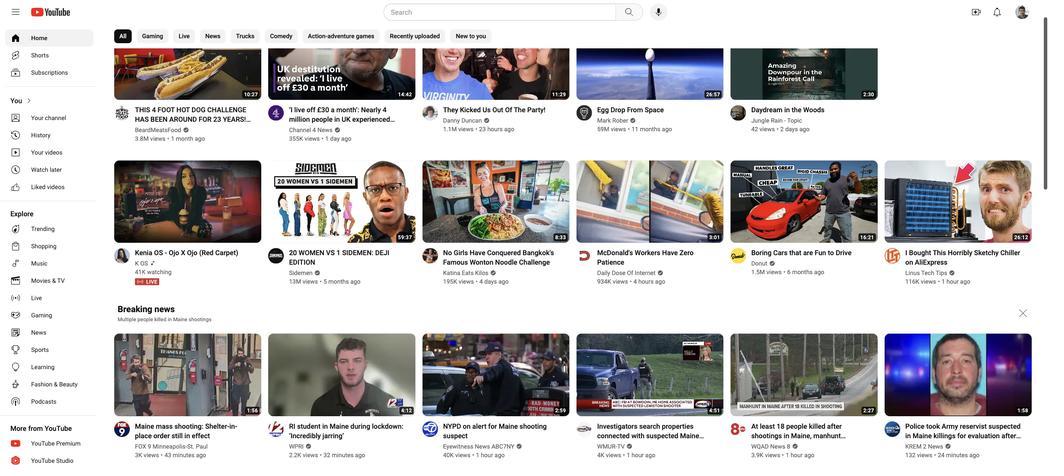 Task type: locate. For each thing, give the bounding box(es) containing it.
14:42
[[398, 91, 412, 97]]

days down topic
[[785, 126, 798, 133]]

suspect down maine,
[[794, 442, 818, 450]]

1 horizontal spatial days
[[785, 126, 798, 133]]

0 horizontal spatial -
[[165, 249, 167, 258]]

1 left the month
[[171, 135, 174, 142]]

your up history on the left of the page
[[31, 114, 43, 122]]

1 have from the left
[[470, 249, 485, 258]]

minutes down st.
[[173, 452, 195, 459]]

ago right the month
[[195, 135, 205, 142]]

days for the
[[785, 126, 798, 133]]

'incredibly
[[289, 432, 321, 441]]

0 horizontal spatial minutes
[[173, 452, 195, 459]]

1 right 4k views
[[627, 452, 630, 459]]

2 have from the left
[[662, 249, 678, 258]]

0 vertical spatial 23
[[213, 115, 221, 124]]

1 horizontal spatial 2
[[923, 444, 927, 451]]

hour down eyewitness news abc7ny link
[[481, 452, 493, 459]]

1 horizontal spatial minutes
[[332, 452, 354, 459]]

1 vertical spatial videos
[[47, 184, 65, 191]]

ago down ri student in maine during lockdown: 'incredibly jarring' by wpri 2,275 views 32 minutes ago 4 minutes, 12 seconds element
[[355, 452, 365, 459]]

investigators
[[597, 423, 638, 431]]

ago down 20 women vs 1 sidemen: deji edition link
[[350, 279, 361, 286]]

adventure
[[328, 33, 355, 40]]

wpri image
[[268, 422, 284, 438]]

ago down the noodle
[[499, 279, 509, 286]]

0 horizontal spatial killed
[[154, 317, 166, 323]]

0 horizontal spatial 23
[[213, 115, 221, 124]]

hour for horribly
[[947, 279, 959, 286]]

kenia os - ojo x ojo (red carpet) by k os 7,302 views element
[[135, 249, 238, 258]]

in down police at the right bottom
[[905, 432, 911, 441]]

views left 6
[[767, 269, 782, 276]]

they kicked us out of the party! by danny duncan 1,111,488 views 23 hours ago 11 minutes, 29 seconds element
[[443, 105, 546, 115]]

nypd on alert for maine shooting suspect by eyewitness news abc7ny 40,729 views 1 hour ago 2 minutes, 59 seconds element
[[443, 422, 559, 441]]

0 vertical spatial months
[[640, 126, 661, 133]]

month':
[[336, 106, 359, 114]]

minutes
[[173, 452, 195, 459], [332, 452, 354, 459], [946, 452, 968, 459]]

0 horizontal spatial 2
[[780, 126, 784, 133]]

1 right the 'vs'
[[337, 249, 340, 258]]

0 horizontal spatial live
[[31, 295, 42, 302]]

katina eats kilos image
[[422, 249, 438, 264]]

0 vertical spatial suspected
[[989, 423, 1021, 431]]

youtube down more from youtube
[[31, 441, 55, 448]]

live
[[294, 106, 305, 114]]

1 horizontal spatial months
[[640, 126, 661, 133]]

views down beardmeatsfood link
[[150, 135, 165, 142]]

after right evaluation at the bottom
[[1002, 432, 1016, 441]]

this
[[933, 249, 946, 258]]

killed down "news"
[[154, 317, 166, 323]]

views for maine mass shooting: shelter-in- place order still in effect
[[144, 452, 159, 459]]

11 minutes, 29 seconds element
[[552, 91, 566, 97]]

1 horizontal spatial have
[[662, 249, 678, 258]]

2 minutes from the left
[[332, 452, 354, 459]]

2:27 link
[[731, 334, 878, 418]]

ago for 1
[[350, 279, 361, 286]]

ago down internet
[[655, 279, 665, 286]]

took
[[926, 423, 940, 431]]

0 vertical spatial os
[[154, 249, 163, 258]]

maine inside breaking news multiple people killed in maine shootings
[[173, 317, 187, 323]]

killed inside at least 18 people killed after shootings in maine, manhunt underway for suspect
[[809, 423, 826, 431]]

fun
[[815, 249, 826, 258]]

1 vertical spatial months
[[792, 269, 813, 276]]

1 horizontal spatial -
[[784, 117, 786, 124]]

suspected
[[989, 423, 1021, 431], [646, 432, 678, 441]]

hour down with
[[632, 452, 644, 459]]

learning
[[31, 364, 55, 371]]

krem 2 news
[[905, 444, 943, 451]]

uk
[[342, 115, 351, 124]]

foot
[[158, 106, 175, 114]]

days down kilos
[[484, 279, 497, 286]]

ri
[[289, 423, 295, 431]]

hours down internet
[[638, 279, 654, 286]]

os right kenia
[[154, 249, 163, 258]]

0 horizontal spatial suspect
[[443, 432, 468, 441]]

alert
[[472, 423, 487, 431]]

0 horizontal spatial months
[[328, 279, 349, 286]]

1 minute, 56 seconds element
[[247, 408, 258, 414]]

edition
[[289, 259, 315, 267]]

1 vertical spatial for
[[957, 432, 966, 441]]

ago for conquered
[[499, 279, 509, 286]]

0 horizontal spatial after
[[827, 423, 842, 431]]

2:59
[[555, 408, 566, 414]]

views down dose
[[613, 279, 628, 286]]

1 hour ago
[[942, 279, 970, 286], [476, 452, 505, 459], [627, 452, 655, 459], [786, 452, 815, 459]]

0 vertical spatial live
[[179, 33, 190, 40]]

20 women vs 1 sidemen: deji edition by sidemen 13,131,492 views 5 months ago 59 minutes element
[[289, 249, 405, 268]]

people inside 'i live off £30 a month': nearly 4 million people in uk experienced 'destitution' last year
[[312, 115, 333, 124]]

after inside police took army reservist suspected in maine killings for evaluation after erratic behavior in july
[[1002, 432, 1016, 441]]

maine down "news"
[[173, 317, 187, 323]]

ago down space at the top right of page
[[662, 126, 672, 133]]

11:29
[[552, 91, 566, 97]]

fox 9 minneapolis-st. paul link
[[135, 443, 208, 452]]

ojo right x
[[187, 249, 197, 258]]

1 horizontal spatial after
[[1002, 432, 1016, 441]]

beardmeatsfood image
[[114, 105, 130, 121]]

- for ojo
[[165, 249, 167, 258]]

have inside mcdonald's workers have zero patience
[[662, 249, 678, 258]]

news left 8
[[770, 444, 786, 451]]

1 vertical spatial killed
[[809, 423, 826, 431]]

2 horizontal spatial people
[[786, 423, 807, 431]]

1 vertical spatial on
[[463, 423, 471, 431]]

in left uk
[[334, 115, 340, 124]]

ago for horribly
[[960, 279, 970, 286]]

patience
[[597, 259, 624, 267]]

1 vertical spatial suspected
[[646, 432, 678, 441]]

boring cars that are fun to drive by donut 1,513,978 views 6 months ago 16 minutes element
[[751, 249, 852, 258]]

off
[[307, 106, 315, 114]]

- right rain
[[784, 117, 786, 124]]

months right 11
[[640, 126, 661, 133]]

wmur-tv
[[597, 444, 625, 451]]

tab list
[[114, 24, 492, 48]]

1 horizontal spatial hours
[[638, 279, 654, 286]]

people down £30
[[312, 115, 333, 124]]

4:12
[[401, 408, 412, 414]]

0 horizontal spatial have
[[470, 249, 485, 258]]

ago down abc7ny
[[495, 452, 505, 459]]

0 horizontal spatial shootings
[[189, 317, 212, 323]]

1 down eyewitness news abc7ny link
[[476, 452, 479, 459]]

views down channel 4 news link
[[305, 135, 320, 142]]

1 vertical spatial people
[[138, 317, 153, 323]]

shootings inside at least 18 people killed after shootings in maine, manhunt underway for suspect
[[751, 432, 782, 441]]

in inside breaking news multiple people killed in maine shootings
[[168, 317, 172, 323]]

famous
[[443, 259, 468, 267]]

2 horizontal spatial for
[[957, 432, 966, 441]]

underway
[[751, 442, 781, 450]]

1 for 'i live off £30 a month': nearly 4 million people in uk experienced 'destitution' last year
[[325, 135, 329, 142]]

maine up krem 2 news
[[913, 432, 932, 441]]

0 vertical spatial hours
[[487, 126, 503, 133]]

in left the at the top of the page
[[784, 106, 790, 114]]

investigators search properties connected with suspected maine shooter
[[597, 423, 699, 450]]

1 horizontal spatial killed
[[809, 423, 826, 431]]

1 vertical spatial suspect
[[794, 442, 818, 450]]

1 horizontal spatial to
[[828, 249, 834, 258]]

1 hour ago down tips
[[942, 279, 970, 286]]

1 hour ago down 8
[[786, 452, 815, 459]]

1 vertical spatial 23
[[479, 126, 486, 133]]

channel 4 news
[[289, 127, 333, 134]]

|
[[248, 115, 249, 124]]

youtube up youtube premium
[[45, 425, 72, 433]]

people inside at least 18 people killed after shootings in maine, manhunt underway for suspect
[[786, 423, 807, 431]]

shooter
[[597, 442, 621, 450]]

1 horizontal spatial suspected
[[989, 423, 1021, 431]]

1 vertical spatial your
[[31, 149, 43, 156]]

0 vertical spatial days
[[785, 126, 798, 133]]

maine inside maine mass shooting: shelter-in- place order still in effect
[[135, 423, 154, 431]]

duncan
[[461, 117, 482, 124]]

sidemen image
[[268, 249, 284, 264]]

1 for this 4 foot hot dog challenge has been around for 23 years! | beardmeatsfood
[[171, 135, 174, 142]]

ago down at least 18 people killed after shootings in maine, manhunt underway for suspect link
[[804, 452, 815, 459]]

2 horizontal spatial months
[[792, 269, 813, 276]]

have for conquered
[[470, 249, 485, 258]]

0 vertical spatial suspect
[[443, 432, 468, 441]]

at
[[751, 423, 758, 431]]

16 minutes, 21 seconds element
[[860, 235, 874, 241]]

2 minutes, 30 seconds element
[[863, 91, 874, 97]]

all
[[119, 33, 127, 40]]

ojo left x
[[169, 249, 179, 258]]

2 vertical spatial people
[[786, 423, 807, 431]]

2 vertical spatial youtube
[[31, 458, 55, 465]]

chiller
[[1001, 249, 1020, 258]]

gaming right all
[[142, 33, 163, 40]]

1 horizontal spatial shootings
[[751, 432, 782, 441]]

1 horizontal spatial people
[[312, 115, 333, 124]]

suspected down the search
[[646, 432, 678, 441]]

6
[[787, 269, 791, 276]]

killed for news
[[154, 317, 166, 323]]

views down 'jungle'
[[760, 126, 775, 133]]

1 vertical spatial shootings
[[751, 432, 782, 441]]

on down i
[[905, 259, 913, 267]]

ago down paul
[[196, 452, 206, 459]]

after up "manhunt"
[[827, 423, 842, 431]]

killed for least
[[809, 423, 826, 431]]

0 horizontal spatial to
[[469, 33, 475, 40]]

0 vertical spatial on
[[905, 259, 913, 267]]

1 vertical spatial days
[[484, 279, 497, 286]]

1 horizontal spatial of
[[627, 270, 633, 277]]

&
[[52, 278, 56, 285], [54, 381, 58, 389]]

i bought this horribly sketchy chiller on aliexpress by linus tech tips 116,595 views 1 hour ago 26 minutes element
[[905, 249, 1021, 268]]

0 horizontal spatial os
[[140, 261, 148, 268]]

0 vertical spatial gaming
[[142, 33, 163, 40]]

views down rober
[[611, 126, 626, 133]]

for up july
[[957, 432, 966, 441]]

donut image
[[731, 249, 746, 264]]

year
[[340, 125, 353, 133]]

wqad news 8 image
[[731, 422, 746, 438]]

2 vertical spatial months
[[328, 279, 349, 286]]

views down sidemen link on the bottom of page
[[303, 279, 318, 286]]

hours down they kicked us out of the party! link
[[487, 126, 503, 133]]

1 left day at the left top
[[325, 135, 329, 142]]

32 minutes ago
[[324, 452, 365, 459]]

wmur tv image
[[577, 422, 592, 438]]

you
[[476, 33, 486, 40]]

bangkok's
[[523, 249, 554, 258]]

fashion & beauty
[[31, 381, 78, 389]]

1 horizontal spatial os
[[154, 249, 163, 258]]

1 for i bought this horribly sketchy chiller on aliexpress
[[942, 279, 945, 286]]

minutes down july
[[946, 452, 968, 459]]

ago for people
[[804, 452, 815, 459]]

maine down properties
[[680, 432, 699, 441]]

gaming down movies
[[31, 312, 52, 319]]

- for topic
[[784, 117, 786, 124]]

0 horizontal spatial hours
[[487, 126, 503, 133]]

your channel link
[[5, 109, 93, 127], [5, 109, 93, 127]]

10 minutes, 27 seconds element
[[244, 91, 258, 97]]

trucks
[[236, 33, 255, 40]]

of right the 'out'
[[505, 106, 512, 114]]

during
[[351, 423, 370, 431]]

last
[[326, 125, 338, 133]]

people for breaking
[[138, 317, 153, 323]]

views down tech
[[921, 279, 936, 286]]

the
[[514, 106, 526, 114]]

23 inside this 4 foot hot dog challenge has been around for 23 years! | beardmeatsfood
[[213, 115, 221, 124]]

minutes for jarring'
[[332, 452, 354, 459]]

hour down at least 18 people killed after shootings in maine, manhunt underway for suspect
[[791, 452, 803, 459]]

killed inside breaking news multiple people killed in maine shootings
[[154, 317, 166, 323]]

0 vertical spatial after
[[827, 423, 842, 431]]

suspected up evaluation at the bottom
[[989, 423, 1021, 431]]

355k
[[289, 135, 303, 142]]

in
[[784, 106, 790, 114], [334, 115, 340, 124], [168, 317, 172, 323], [322, 423, 328, 431], [184, 432, 190, 441], [784, 432, 789, 441], [905, 432, 911, 441], [956, 442, 961, 450]]

views for investigators search properties connected with suspected maine shooter
[[606, 452, 621, 459]]

podcasts link
[[5, 394, 93, 411], [5, 394, 93, 411]]

views for mcdonald's workers have zero patience
[[613, 279, 628, 286]]

months for space
[[640, 126, 661, 133]]

1 hour ago down with
[[627, 452, 655, 459]]

16:21 link
[[731, 161, 878, 245]]

2 ojo from the left
[[187, 249, 197, 258]]

k os image
[[114, 249, 130, 264]]

8:33
[[555, 235, 566, 241]]

tv right movies
[[57, 278, 65, 285]]

killed up "manhunt"
[[809, 423, 826, 431]]

4 days ago
[[479, 279, 509, 286]]

1 hour ago for people
[[786, 452, 815, 459]]

views for nypd on alert for maine shooting suspect
[[455, 452, 471, 459]]

effect
[[192, 432, 210, 441]]

0 vertical spatial people
[[312, 115, 333, 124]]

movies & tv link
[[5, 273, 93, 290], [5, 273, 93, 290]]

0 horizontal spatial people
[[138, 317, 153, 323]]

bought
[[909, 249, 931, 258]]

in down shooting:
[[184, 432, 190, 441]]

14 minutes, 42 seconds element
[[398, 91, 412, 97]]

0 vertical spatial to
[[469, 33, 475, 40]]

1 vertical spatial tv
[[617, 444, 625, 451]]

116k views
[[905, 279, 936, 286]]

people down breaking
[[138, 317, 153, 323]]

mcdonald's
[[597, 249, 633, 258]]

2:59 link
[[422, 334, 570, 418]]

party!
[[527, 106, 546, 114]]

0 vertical spatial &
[[52, 278, 56, 285]]

hours for of
[[487, 126, 503, 133]]

girls
[[454, 249, 468, 258]]

after
[[827, 423, 842, 431], [1002, 432, 1016, 441]]

4 inside 'i live off £30 a month': nearly 4 million people in uk experienced 'destitution' last year
[[383, 106, 387, 114]]

for inside at least 18 people killed after shootings in maine, manhunt underway for suspect
[[783, 442, 792, 450]]

1 minutes from the left
[[173, 452, 195, 459]]

maine up abc7ny
[[499, 423, 518, 431]]

1 your from the top
[[31, 114, 43, 122]]

have up wonton
[[470, 249, 485, 258]]

workers
[[635, 249, 660, 258]]

0 horizontal spatial for
[[488, 423, 497, 431]]

os right k at the left bottom of page
[[140, 261, 148, 268]]

1 vertical spatial &
[[54, 381, 58, 389]]

youtube down youtube premium
[[31, 458, 55, 465]]

26 minutes, 57 seconds element
[[706, 91, 720, 97]]

os for kenia
[[154, 249, 163, 258]]

0 horizontal spatial ojo
[[169, 249, 179, 258]]

daydream in the woods by jungle rain - topic 42 views 2 days ago 2 minutes, 30 seconds element
[[751, 105, 825, 115]]

no girls have conquered bangkok's famous wonton noodle challenge by katina eats kilos 195,868 views 4 days ago 8 minutes, 33 seconds element
[[443, 249, 559, 268]]

watch
[[31, 166, 48, 173]]

2 vertical spatial for
[[783, 442, 792, 450]]

views down wqad news 8 link
[[765, 452, 780, 459]]

ago down topic
[[800, 126, 810, 133]]

months for are
[[792, 269, 813, 276]]

tab list containing all
[[114, 24, 492, 48]]

ago down fun
[[814, 269, 824, 276]]

views for 'i live off £30 a month': nearly 4 million people in uk experienced 'destitution' last year
[[305, 135, 320, 142]]

this 4 foot hot dog challenge has been around for 23 years! | beardmeatsfood by beardmeatsfood 3,820,833 views 1 month ago 10 minutes, 27 seconds element
[[135, 105, 251, 133]]

2 up 132 views
[[923, 444, 927, 451]]

1
[[171, 135, 174, 142], [325, 135, 329, 142], [337, 249, 340, 258], [942, 279, 945, 286], [476, 452, 479, 459], [627, 452, 630, 459], [786, 452, 789, 459]]

suspect down nypd at the left of the page
[[443, 432, 468, 441]]

in inside 'i live off £30 a month': nearly 4 million people in uk experienced 'destitution' last year
[[334, 115, 340, 124]]

1 horizontal spatial ojo
[[187, 249, 197, 258]]

4 minutes, 12 seconds element
[[401, 408, 412, 414]]

5
[[323, 279, 327, 286]]

1 horizontal spatial for
[[783, 442, 792, 450]]

4 down kilos
[[479, 279, 483, 286]]

1 horizontal spatial suspect
[[794, 442, 818, 450]]

donut
[[751, 261, 767, 268]]

3 minutes from the left
[[946, 452, 968, 459]]

Search text field
[[391, 6, 614, 18]]

your for your videos
[[31, 149, 43, 156]]

4:51 link
[[577, 334, 724, 418]]

& right movies
[[52, 278, 56, 285]]

1 beardmeatsfood from the top
[[135, 125, 188, 133]]

4 up been
[[152, 106, 156, 114]]

have left zero
[[662, 249, 678, 258]]

channel 4 news image
[[268, 105, 284, 121]]

4 right nearly
[[383, 106, 387, 114]]

hour for for
[[481, 452, 493, 459]]

0 vertical spatial killed
[[154, 317, 166, 323]]

in down "news"
[[168, 317, 172, 323]]

0 horizontal spatial days
[[484, 279, 497, 286]]

1 for investigators search properties connected with suspected maine shooter
[[627, 452, 630, 459]]

hour for people
[[791, 452, 803, 459]]

police
[[905, 423, 925, 431]]

you link
[[5, 92, 93, 109], [5, 92, 93, 109]]

1 vertical spatial of
[[627, 270, 633, 277]]

shooting:
[[174, 423, 203, 431]]

1 vertical spatial after
[[1002, 432, 1016, 441]]

for right alert
[[488, 423, 497, 431]]

ago for out
[[504, 126, 514, 133]]

1 down tips
[[942, 279, 945, 286]]

fox
[[135, 444, 146, 451]]

have inside no girls have conquered bangkok's famous wonton noodle challenge
[[470, 249, 485, 258]]

mcdonald's workers have zero patience link
[[597, 249, 713, 268]]

views for no girls have conquered bangkok's famous wonton noodle challenge
[[459, 279, 474, 286]]

views down 9
[[144, 452, 159, 459]]

mark rober image
[[577, 105, 592, 121]]

1 vertical spatial hours
[[638, 279, 654, 286]]

3 minutes, 1 second element
[[709, 235, 720, 241]]

ago for shelter-
[[196, 452, 206, 459]]

0 horizontal spatial gaming
[[31, 312, 52, 319]]

1 hour ago for for
[[476, 452, 505, 459]]

krem 2 news image
[[885, 422, 900, 438]]

42 views
[[751, 126, 775, 133]]

None search field
[[368, 3, 645, 21]]

wqad news 8
[[751, 444, 790, 451]]

0 vertical spatial shootings
[[189, 317, 212, 323]]

0 horizontal spatial suspected
[[646, 432, 678, 441]]

views for 20 women vs 1 sidemen: deji edition
[[303, 279, 318, 286]]

for inside police took army reservist suspected in maine killings for evaluation after erratic behavior in july
[[957, 432, 966, 441]]

views for ri student in maine during lockdown: 'incredibly jarring'
[[303, 452, 318, 459]]

0 vertical spatial for
[[488, 423, 497, 431]]

1 vertical spatial to
[[828, 249, 834, 258]]

1 vertical spatial os
[[140, 261, 148, 268]]

23 down duncan
[[479, 126, 486, 133]]

eyewitness news abc7ny image
[[422, 422, 438, 438]]

on left alert
[[463, 423, 471, 431]]

views down krem 2 news link
[[917, 452, 932, 459]]

maine up place
[[135, 423, 154, 431]]

4 up 355k views
[[313, 127, 316, 134]]

movies & tv
[[31, 278, 65, 285]]

liked videos link
[[5, 179, 93, 196], [5, 179, 93, 196]]

0 horizontal spatial tv
[[57, 278, 65, 285]]

youtube studio
[[31, 458, 73, 465]]

rain
[[771, 117, 783, 124]]

1 vertical spatial -
[[165, 249, 167, 258]]

1 horizontal spatial 23
[[479, 126, 486, 133]]

videos for liked videos
[[47, 184, 65, 191]]

views down danny duncan link
[[458, 126, 474, 133]]

0 vertical spatial your
[[31, 114, 43, 122]]

1 vertical spatial youtube
[[31, 441, 55, 448]]

& left beauty
[[54, 381, 58, 389]]

2 beardmeatsfood from the top
[[135, 127, 181, 134]]

maine mass shooting: shelter-in-place order still in effect by fox 9 minneapolis-st. paul 3,022 views 43 minutes ago 1 minute, 56 seconds element
[[135, 422, 251, 441]]

0 horizontal spatial on
[[463, 423, 471, 431]]

1 vertical spatial live
[[31, 295, 42, 302]]

0 vertical spatial of
[[505, 106, 512, 114]]

1 horizontal spatial live
[[179, 33, 190, 40]]

1 down 8
[[786, 452, 789, 459]]

on
[[905, 259, 913, 267], [463, 423, 471, 431]]

to right fun
[[828, 249, 834, 258]]

0 vertical spatial -
[[784, 117, 786, 124]]

action-
[[308, 33, 328, 40]]

mcdonald's workers have zero patience by daily dose of internet 934,010 views 4 hours ago 3 minutes, 1 second element
[[597, 249, 713, 268]]

2 your from the top
[[31, 149, 43, 156]]

23 right for
[[213, 115, 221, 124]]

fox 9 minneapolis-st. paul image
[[114, 422, 130, 438]]

live
[[179, 33, 190, 40], [31, 295, 42, 302]]

suspect inside at least 18 people killed after shootings in maine, manhunt underway for suspect
[[794, 442, 818, 450]]

59m
[[597, 126, 609, 133]]

no
[[443, 249, 452, 258]]

for
[[199, 115, 212, 124]]

minutes right 32 at the bottom
[[332, 452, 354, 459]]

2 down jungle rain - topic link
[[780, 126, 784, 133]]

sports link
[[5, 342, 93, 359], [5, 342, 93, 359]]

views for daydream in the woods
[[760, 126, 775, 133]]

people inside breaking news multiple people killed in maine shootings
[[138, 317, 153, 323]]

(red
[[199, 249, 214, 258]]

hour down tips
[[947, 279, 959, 286]]

0 vertical spatial videos
[[45, 149, 63, 156]]



Task type: describe. For each thing, give the bounding box(es) containing it.
wonton
[[470, 259, 493, 267]]

news up the sports
[[31, 329, 46, 337]]

ago for space
[[662, 126, 672, 133]]

eyewitness news abc7ny link
[[443, 443, 515, 452]]

manhunt
[[814, 432, 841, 441]]

breaking news multiple people killed in maine shootings
[[118, 305, 212, 323]]

daily dose of internet image
[[577, 249, 592, 264]]

in inside maine mass shooting: shelter-in- place order still in effect
[[184, 432, 190, 441]]

1 hour ago for horribly
[[942, 279, 970, 286]]

1 vertical spatial 2
[[923, 444, 927, 451]]

day
[[330, 135, 340, 142]]

maine mass shooting: shelter-in- place order still in effect
[[135, 423, 237, 441]]

minutes for still
[[173, 452, 195, 459]]

views for egg drop from space
[[611, 126, 626, 133]]

news
[[154, 305, 175, 315]]

liked
[[31, 184, 46, 191]]

maine inside ri student in maine during lockdown: 'incredibly jarring'
[[330, 423, 349, 431]]

multiple
[[118, 317, 136, 323]]

egg
[[597, 106, 609, 114]]

nypd on alert for maine shooting suspect
[[443, 423, 547, 441]]

0 horizontal spatial of
[[505, 106, 512, 114]]

july
[[963, 442, 976, 450]]

59m views
[[597, 126, 626, 133]]

in inside ri student in maine during lockdown: 'incredibly jarring'
[[322, 423, 328, 431]]

news up 24 at bottom right
[[928, 444, 943, 451]]

have for zero
[[662, 249, 678, 258]]

4 minutes, 51 seconds element
[[709, 408, 720, 414]]

ago for maine
[[355, 452, 365, 459]]

linus tech tips link
[[905, 269, 948, 278]]

20
[[289, 249, 297, 258]]

shooting
[[520, 423, 547, 431]]

ago for are
[[814, 269, 824, 276]]

live status
[[135, 279, 159, 286]]

1.1m views
[[443, 126, 474, 133]]

police took army reservist suspected in maine killings for evaluation after erratic behavior in july link
[[905, 422, 1021, 450]]

news down nypd on alert for maine shooting suspect
[[475, 444, 490, 451]]

10:27 link
[[114, 17, 261, 101]]

ago for zero
[[655, 279, 665, 286]]

egg drop from space
[[597, 106, 664, 114]]

egg drop from space by mark rober 59,535,104 views 11 months ago 26 minutes element
[[597, 105, 672, 115]]

conquered
[[487, 249, 521, 258]]

1 for nypd on alert for maine shooting suspect
[[476, 452, 479, 459]]

breaking
[[118, 305, 152, 315]]

tips
[[936, 270, 947, 277]]

23 hours ago
[[479, 126, 514, 133]]

ago for connected
[[645, 452, 655, 459]]

934k views
[[597, 279, 628, 286]]

shopping
[[31, 243, 57, 250]]

ago for reservist
[[970, 452, 980, 459]]

at least 18 people killed after shootings in maine, manhunt underway for suspect by wqad news 8 3,907 views 1 hour ago 2 minutes, 27 seconds element
[[751, 422, 867, 450]]

danny duncan image
[[422, 105, 438, 121]]

views for i bought this horribly sketchy chiller on aliexpress
[[921, 279, 936, 286]]

are
[[803, 249, 813, 258]]

2 minutes, 27 seconds element
[[863, 408, 874, 414]]

beardmeatsfood inside beardmeatsfood link
[[135, 127, 181, 134]]

2:27
[[863, 408, 874, 414]]

after inside at least 18 people killed after shootings in maine, manhunt underway for suspect
[[827, 423, 842, 431]]

mark
[[597, 117, 611, 124]]

sketchy
[[974, 249, 999, 258]]

8 minutes, 33 seconds element
[[555, 235, 566, 241]]

maine inside police took army reservist suspected in maine killings for evaluation after erratic behavior in july
[[913, 432, 932, 441]]

1 horizontal spatial gaming
[[142, 33, 163, 40]]

daily dose of internet
[[597, 270, 656, 277]]

noodle
[[495, 259, 517, 267]]

maine inside nypd on alert for maine shooting suspect
[[499, 423, 518, 431]]

maine inside investigators search properties connected with suspected maine shooter
[[680, 432, 699, 441]]

woods
[[803, 106, 825, 114]]

5 months ago
[[323, 279, 361, 286]]

from
[[28, 425, 43, 433]]

search
[[639, 423, 660, 431]]

connected
[[597, 432, 630, 441]]

kenia
[[135, 249, 152, 258]]

dog
[[192, 106, 206, 114]]

1 for at least 18 people killed after shootings in maine, manhunt underway for suspect
[[786, 452, 789, 459]]

11:29 link
[[422, 17, 570, 101]]

sports
[[31, 347, 49, 354]]

at least 18 people killed after shootings in maine, manhunt underway for suspect
[[751, 423, 842, 450]]

maine,
[[791, 432, 812, 441]]

ago for hot
[[195, 135, 205, 142]]

on inside nypd on alert for maine shooting suspect
[[463, 423, 471, 431]]

32
[[324, 452, 330, 459]]

suspected inside police took army reservist suspected in maine killings for evaluation after erratic behavior in july
[[989, 423, 1021, 431]]

new to you
[[456, 33, 486, 40]]

116k
[[905, 279, 919, 286]]

wqad news 8 link
[[751, 443, 791, 452]]

views for at least 18 people killed after shootings in maine, manhunt underway for suspect
[[765, 452, 780, 459]]

hours for patience
[[638, 279, 654, 286]]

suspect inside nypd on alert for maine shooting suspect
[[443, 432, 468, 441]]

minutes for killings
[[946, 452, 968, 459]]

for inside nypd on alert for maine shooting suspect
[[488, 423, 497, 431]]

jungle
[[751, 117, 769, 124]]

us
[[483, 106, 491, 114]]

59 minutes, 37 seconds element
[[398, 235, 412, 241]]

1 hour ago for connected
[[627, 452, 655, 459]]

st.
[[187, 444, 194, 451]]

podcasts
[[31, 399, 56, 406]]

views for police took army reservist suspected in maine killings for evaluation after erratic behavior in july
[[917, 452, 932, 459]]

live inside tab list
[[179, 33, 190, 40]]

1 vertical spatial gaming
[[31, 312, 52, 319]]

years!
[[223, 115, 246, 124]]

eyewitness news abc7ny
[[443, 444, 515, 451]]

1 minute, 58 seconds element
[[1018, 408, 1028, 414]]

4 down daily dose of internet link
[[634, 279, 637, 286]]

linus
[[905, 270, 920, 277]]

daydream in the woods link
[[751, 105, 825, 115]]

channel 4 news link
[[289, 126, 333, 135]]

topic
[[787, 117, 802, 124]]

0 vertical spatial 2
[[780, 126, 784, 133]]

2 minutes, 59 seconds element
[[555, 408, 566, 414]]

egg drop from space link
[[597, 105, 672, 115]]

your for your channel
[[31, 114, 43, 122]]

jungle rain - topic image
[[731, 105, 746, 121]]

your videos
[[31, 149, 63, 156]]

i bought this horribly sketchy chiller on aliexpress
[[905, 249, 1020, 267]]

months for 1
[[328, 279, 349, 286]]

934k
[[597, 279, 611, 286]]

live
[[146, 279, 157, 285]]

views for they kicked us out of the party!
[[458, 126, 474, 133]]

0 vertical spatial youtube
[[45, 425, 72, 433]]

26:57
[[706, 91, 720, 97]]

in up 24 minutes ago
[[956, 442, 961, 450]]

ago for £30
[[341, 135, 351, 142]]

news up day at the left top
[[317, 127, 333, 134]]

around
[[169, 115, 197, 124]]

investigators search properties connected with suspected maine shooter by wmur-tv 4,005 views 1 hour ago 4 minutes, 51 seconds element
[[597, 422, 713, 450]]

os for k
[[140, 261, 148, 268]]

hour for connected
[[632, 452, 644, 459]]

in inside daydream in the woods by jungle rain - topic 42 views 2 days ago 2 minutes, 30 seconds element
[[784, 106, 790, 114]]

& for tv
[[52, 278, 56, 285]]

no girls have conquered bangkok's famous wonton noodle challenge link
[[443, 249, 559, 268]]

videos for your videos
[[45, 149, 63, 156]]

4 inside this 4 foot hot dog challenge has been around for 23 years! | beardmeatsfood
[[152, 106, 156, 114]]

suspected inside investigators search properties connected with suspected maine shooter
[[646, 432, 678, 441]]

katina eats kilos
[[443, 270, 489, 277]]

zero
[[680, 249, 694, 258]]

news left trucks
[[205, 33, 221, 40]]

1 ojo from the left
[[169, 249, 179, 258]]

linus tech tips
[[905, 270, 947, 277]]

shootings inside breaking news multiple people killed in maine shootings
[[189, 317, 212, 323]]

beardmeatsfood inside this 4 foot hot dog challenge has been around for 23 years! | beardmeatsfood
[[135, 125, 188, 133]]

has
[[135, 115, 149, 124]]

13m views
[[289, 279, 318, 286]]

kicked
[[460, 106, 481, 114]]

1 inside 20 women vs 1 sidemen: deji edition
[[337, 249, 340, 258]]

2.2k
[[289, 452, 301, 459]]

kilos
[[475, 270, 489, 277]]

in inside at least 18 people killed after shootings in maine, manhunt underway for suspect
[[784, 432, 789, 441]]

26 minutes, 12 seconds element
[[1014, 235, 1028, 241]]

4:12 link
[[268, 334, 415, 418]]

trending
[[31, 226, 55, 233]]

0 vertical spatial tv
[[57, 278, 65, 285]]

army
[[942, 423, 958, 431]]

£30
[[317, 106, 329, 114]]

shelter-
[[205, 423, 229, 431]]

1 horizontal spatial tv
[[617, 444, 625, 451]]

youtube for premium
[[31, 441, 55, 448]]

3.9k
[[751, 452, 764, 459]]

41k watching
[[135, 269, 172, 276]]

youtube for studio
[[31, 458, 55, 465]]

views for this 4 foot hot dog challenge has been around for 23 years! | beardmeatsfood
[[150, 135, 165, 142]]

police took army reservist suspected in maine killings for evaluation after erratic behavior in july by krem 2 news 132 views 24 minutes ago 1 minute, 58 seconds element
[[905, 422, 1021, 450]]

1:56
[[247, 408, 258, 414]]

ago for for
[[495, 452, 505, 459]]

linus tech tips image
[[885, 249, 900, 264]]

& for beauty
[[54, 381, 58, 389]]

20 women vs 1 sidemen: deji edition
[[289, 249, 389, 267]]

'i live off £30 a month': nearly 4 million people in uk experienced 'destitution' last year by channel 4 news 355,241 views 1 day ago 14 minutes, 42 seconds element
[[289, 105, 405, 133]]

sidemen
[[289, 270, 313, 277]]

minneapolis-
[[153, 444, 187, 451]]

ri student in maine during lockdown: 'incredibly jarring' by wpri 2,275 views 32 minutes ago 4 minutes, 12 seconds element
[[289, 422, 405, 441]]

still
[[172, 432, 183, 441]]

new
[[456, 33, 468, 40]]

days for have
[[484, 279, 497, 286]]

ago for woods
[[800, 126, 810, 133]]

history
[[31, 132, 50, 139]]

people for at
[[786, 423, 807, 431]]

on inside i bought this horribly sketchy chiller on aliexpress
[[905, 259, 913, 267]]

that
[[789, 249, 802, 258]]

avatar image image
[[1015, 5, 1029, 19]]

views for boring cars that are fun to drive
[[767, 269, 782, 276]]

katina eats kilos link
[[443, 269, 489, 278]]



Task type: vqa. For each thing, say whether or not it's contained in the screenshot.
Avatar:
no



